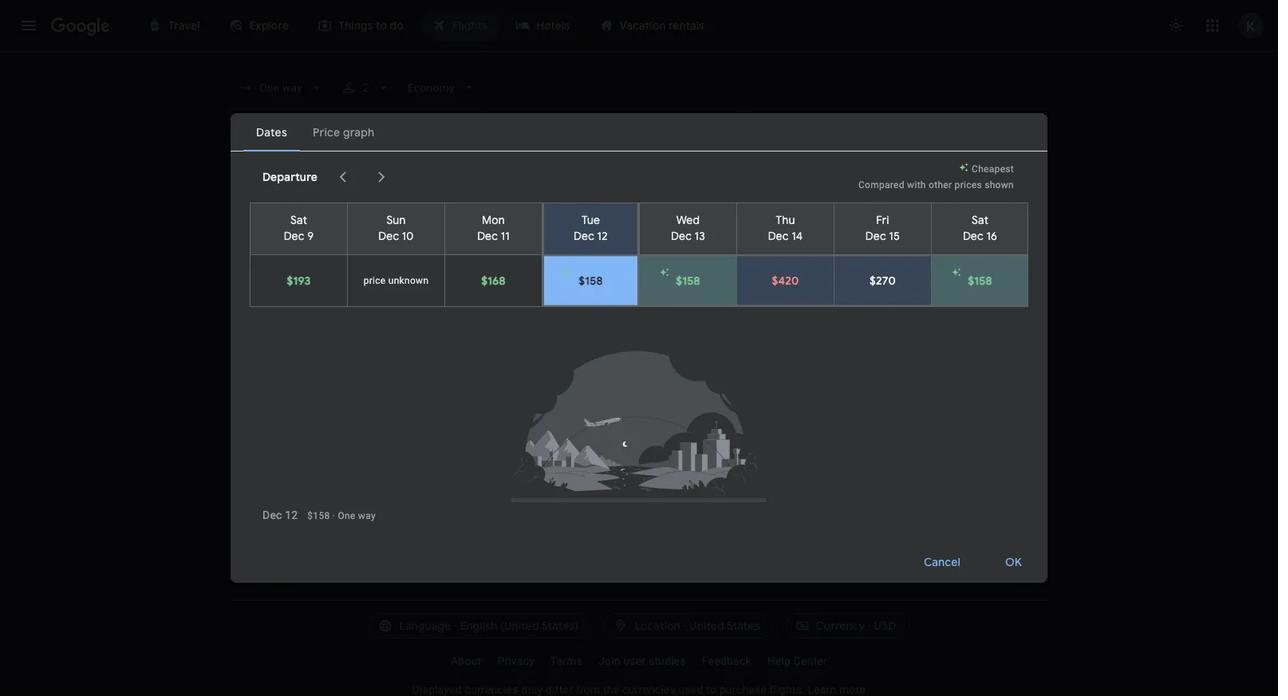 Task type: locate. For each thing, give the bounding box(es) containing it.
2 vertical spatial nonstop flight. element
[[646, 461, 696, 480]]

dec inside sat dec 16
[[964, 229, 984, 244]]

·
[[333, 511, 335, 522]]

min right "33"
[[584, 402, 606, 418]]

+
[[363, 303, 368, 314]]

1 vertical spatial dec 12
[[263, 509, 298, 522]]

hr
[[552, 342, 564, 358], [552, 402, 564, 418], [552, 461, 564, 477]]

min inside 2 hr 33 min ord – ewr
[[584, 402, 606, 418]]

feedback
[[702, 655, 752, 668]]

2 inside 2 hr 33 min ord – ewr
[[542, 402, 549, 418]]

12 inside tue dec 12
[[598, 229, 608, 244]]

0 vertical spatial nonstop flight. element
[[646, 342, 696, 360]]

min down bag fees button
[[583, 342, 604, 358]]

3 nonstop flight. element from the top
[[646, 461, 696, 480]]

2 horizontal spatial $158 button
[[932, 257, 1029, 305]]

dec left the 9
[[284, 229, 305, 244]]

compared with other prices shown
[[859, 180, 1015, 191]]

hr for 15
[[552, 342, 564, 358]]

dec down the sun
[[379, 229, 399, 244]]

0 horizontal spatial prices
[[290, 227, 323, 241]]

dec inside thu dec 14
[[769, 229, 789, 244]]

1 vertical spatial nonstop flight. element
[[646, 402, 696, 420]]

all inside button
[[261, 165, 274, 180]]

ewr inside 2 hr 33 min ord – ewr
[[568, 421, 589, 432]]

0 vertical spatial all
[[261, 165, 274, 180]]

dec inside tue dec 12
[[574, 229, 595, 244]]

ewr for 33
[[568, 421, 589, 432]]

departure
[[263, 170, 318, 184]]

2 vertical spatial min
[[584, 461, 606, 477]]

13
[[695, 229, 706, 244]]

ord down total duration 2 hr 26 min. element at bottom
[[542, 481, 562, 492]]

hr down and
[[552, 342, 564, 358]]

ewr down 26 on the bottom left of page
[[568, 481, 589, 492]]

– for 33
[[562, 421, 568, 432]]

min right 26 on the bottom left of page
[[584, 461, 606, 477]]

tue dec 12
[[574, 213, 608, 244]]

$158 button down tue dec 12
[[544, 257, 638, 305]]

$420 button
[[738, 257, 834, 305]]

1 $158 button from the left
[[544, 257, 638, 305]]

0 horizontal spatial 15
[[567, 342, 580, 358]]

apply.
[[634, 303, 660, 314]]

1 fees from the left
[[371, 303, 390, 314]]

2
[[363, 81, 370, 94], [408, 303, 414, 314], [542, 342, 549, 358], [542, 402, 549, 418], [542, 461, 549, 477]]

ewr inside the 2 hr 15 min ewr
[[568, 361, 589, 372]]

wed dec 13
[[671, 213, 706, 244]]

12 down tue
[[598, 229, 608, 244]]

0 horizontal spatial fees
[[371, 303, 390, 314]]

prices inside find the best price region
[[290, 227, 323, 241]]

times button
[[956, 160, 1024, 185]]

dec down tue
[[574, 229, 595, 244]]

dec inside wed dec 13
[[671, 229, 692, 244]]

sat
[[291, 213, 307, 228], [972, 213, 989, 228]]

0 vertical spatial min
[[583, 342, 604, 358]]

1 horizontal spatial prices
[[955, 180, 983, 191]]

mon
[[482, 213, 505, 228]]

0 horizontal spatial 12
[[285, 509, 298, 522]]

ewr down total duration 2 hr 15 min. element
[[568, 361, 589, 372]]

all inside main content
[[231, 278, 249, 298]]

$193
[[287, 274, 311, 288]]

1 vertical spatial 15
[[567, 342, 580, 358]]

prices right other
[[955, 180, 983, 191]]

$158 for second $158 button from the left
[[676, 274, 701, 288]]

1 vertical spatial ord
[[542, 481, 562, 492]]

dec inside sat dec 9
[[284, 229, 305, 244]]

all left filters
[[261, 165, 274, 180]]

dec for dec 9
[[284, 229, 305, 244]]

15 inside the 2 hr 15 min ewr
[[567, 342, 580, 358]]

min
[[583, 342, 604, 358], [584, 402, 606, 418], [584, 461, 606, 477]]

sat inside sat dec 9
[[291, 213, 307, 228]]

ord inside 2 hr 33 min ord – ewr
[[542, 421, 562, 432]]

0 vertical spatial ewr
[[568, 361, 589, 372]]

ewr inside 2 hr 26 min ord – ewr
[[568, 481, 589, 492]]

fees right 'bag'
[[591, 303, 610, 314]]

dec left sun dec 10
[[350, 227, 372, 241]]

12 left $158 text box
[[285, 509, 298, 522]]

ord for 2 hr 33 min
[[542, 421, 562, 432]]

2 $158 button from the left
[[640, 257, 737, 305]]

12 left the sun
[[374, 227, 385, 241]]

all up prices
[[231, 278, 249, 298]]

grid
[[889, 232, 910, 246]]

2 nonstop flight. element from the top
[[646, 402, 696, 420]]

1 nonstop from the top
[[646, 342, 696, 358]]

connecting airports
[[1040, 165, 1147, 180]]

1 stop or fewer button
[[344, 160, 459, 185]]

dec for dec 13
[[671, 229, 692, 244]]

hr inside the 2 hr 15 min ewr
[[552, 342, 564, 358]]

times
[[965, 165, 997, 180]]

way
[[358, 511, 376, 522]]

sat up price
[[972, 213, 989, 228]]

2 hr 26 min ord – ewr
[[542, 461, 606, 492]]

nonstop flight. element
[[646, 342, 696, 360], [646, 402, 696, 420], [646, 461, 696, 480]]

bag
[[571, 303, 588, 314]]

15 inside fri dec 15
[[890, 229, 901, 244]]

ewr down "33"
[[568, 421, 589, 432]]

2 hr 33 min ord – ewr
[[542, 402, 606, 432]]

cheapest
[[972, 164, 1015, 175]]

fees right +
[[371, 303, 390, 314]]

dec down mon
[[478, 229, 498, 244]]

price
[[364, 275, 386, 286]]

15 down fri
[[890, 229, 901, 244]]

– for 26
[[562, 481, 568, 492]]

– inside 2 hr 26 min ord – ewr
[[562, 481, 568, 492]]

help center link
[[760, 649, 836, 675]]

dec for dec 15
[[866, 229, 887, 244]]

$158 button down price
[[932, 257, 1029, 305]]

dec for dec 16
[[964, 229, 984, 244]]

0 vertical spatial –
[[562, 421, 568, 432]]

sun
[[387, 213, 406, 228]]

join user studies
[[599, 655, 686, 668]]

0 vertical spatial dec 12
[[350, 227, 385, 241]]

12 inside find the best price region
[[374, 227, 385, 241]]

scroll right image
[[372, 168, 391, 187]]

include
[[261, 303, 294, 314]]

2 hr 15 min ewr
[[542, 342, 604, 372]]

ord inside 2 hr 26 min ord – ewr
[[542, 481, 562, 492]]

ord down total duration 2 hr 33 min. element
[[542, 421, 562, 432]]

ord
[[542, 421, 562, 432], [542, 481, 562, 492]]

$158 up passenger
[[676, 274, 701, 288]]

11
[[501, 229, 510, 244]]

1 sat from the left
[[291, 213, 307, 228]]

all
[[261, 165, 274, 180], [231, 278, 249, 298]]

studies
[[649, 655, 686, 668]]

15
[[890, 229, 901, 244], [567, 342, 580, 358]]

2 ewr from the top
[[568, 421, 589, 432]]

fees
[[371, 303, 390, 314], [591, 303, 610, 314]]

sun dec 10
[[379, 213, 414, 244]]

1 ewr from the top
[[568, 361, 589, 372]]

(united
[[501, 620, 540, 634]]

2 horizontal spatial 12
[[598, 229, 608, 244]]

$158 left ·
[[308, 511, 330, 522]]

prices right track
[[290, 227, 323, 241]]

None search field
[[231, 73, 1174, 212]]

by:
[[1007, 300, 1023, 315]]

min inside 2 hr 26 min ord – ewr
[[584, 461, 606, 477]]

2 sat from the left
[[972, 213, 989, 228]]

hr left 26 on the bottom left of page
[[552, 461, 564, 477]]

1 horizontal spatial 15
[[890, 229, 901, 244]]

$158 button down 13
[[640, 257, 737, 305]]

33
[[567, 402, 581, 418]]

2 vertical spatial ewr
[[568, 481, 589, 492]]

1 ord from the top
[[542, 421, 562, 432]]

15 down 'bag'
[[567, 342, 580, 358]]

min inside the 2 hr 15 min ewr
[[583, 342, 604, 358]]

1 vertical spatial prices
[[290, 227, 323, 241]]

dec inside find the best price region
[[350, 227, 372, 241]]

3 nonstop from the top
[[646, 461, 696, 477]]

2 ord from the top
[[542, 481, 562, 492]]

charges
[[514, 303, 550, 314]]

2 hr from the top
[[552, 402, 564, 418]]

hr inside 2 hr 33 min ord – ewr
[[552, 402, 564, 418]]

sat right track
[[291, 213, 307, 228]]

bags button
[[887, 160, 949, 185]]

sat inside sat dec 16
[[972, 213, 989, 228]]

all for all filters (4)
[[261, 165, 274, 180]]

1 horizontal spatial fees
[[591, 303, 610, 314]]

passenger assistance button
[[663, 303, 761, 314]]

1 vertical spatial –
[[562, 481, 568, 492]]

1 vertical spatial min
[[584, 402, 606, 418]]

dec 12 left the sun
[[350, 227, 385, 241]]

dec inside mon dec 11
[[478, 229, 498, 244]]

nonstop for 2 hr 33 min
[[646, 402, 696, 418]]

dec inside sun dec 10
[[379, 229, 399, 244]]

1 horizontal spatial 12
[[374, 227, 385, 241]]

158 US dollars text field
[[308, 511, 330, 522]]

Arrival time: 12:44 AM on  Wednesday, December 13. text field
[[365, 521, 426, 537]]

dec down thu
[[769, 229, 789, 244]]

prices
[[955, 180, 983, 191], [290, 227, 323, 241]]

dec left $158 text box
[[263, 509, 282, 522]]

min for 2 hr 15 min
[[583, 342, 604, 358]]

2 for 2 hr 33 min
[[542, 402, 549, 418]]

and
[[552, 303, 569, 314]]

2 vertical spatial hr
[[552, 461, 564, 477]]

dec inside fri dec 15
[[866, 229, 887, 244]]

1 horizontal spatial $158 button
[[640, 257, 737, 305]]

$158 · one way
[[308, 511, 376, 522]]

Departure time: 9:35 PM. text field
[[305, 521, 351, 537]]

hr inside 2 hr 26 min ord – ewr
[[552, 461, 564, 477]]

dec 12 left $158 text box
[[263, 509, 298, 522]]

about link
[[443, 649, 490, 675]]

dec down wed
[[671, 229, 692, 244]]

currency
[[816, 620, 866, 634]]

– inside 2 hr 33 min ord – ewr
[[562, 421, 568, 432]]

3 ewr from the top
[[568, 481, 589, 492]]

min for 2 hr 26 min
[[584, 461, 606, 477]]

3 hr from the top
[[552, 461, 564, 477]]

price graph button
[[930, 224, 1045, 253]]

dec down fri
[[866, 229, 887, 244]]

1 horizontal spatial all
[[261, 165, 274, 180]]

$158 up bag fees button
[[579, 274, 603, 288]]

date grid button
[[819, 224, 923, 253]]

dec
[[350, 227, 372, 241], [284, 229, 305, 244], [379, 229, 399, 244], [478, 229, 498, 244], [574, 229, 595, 244], [671, 229, 692, 244], [769, 229, 789, 244], [866, 229, 887, 244], [964, 229, 984, 244], [263, 509, 282, 522]]

with
[[908, 180, 927, 191]]

9
[[308, 229, 314, 244]]

all filters (4)
[[261, 165, 325, 180]]

dec for dec 12
[[574, 229, 595, 244]]

dec 12
[[350, 227, 385, 241], [263, 509, 298, 522]]

1 hr from the top
[[552, 342, 564, 358]]

ewr
[[568, 361, 589, 372], [568, 421, 589, 432], [568, 481, 589, 492]]

1 vertical spatial all
[[231, 278, 249, 298]]

0 horizontal spatial all
[[231, 278, 249, 298]]

1 vertical spatial hr
[[552, 402, 564, 418]]

1 vertical spatial ewr
[[568, 421, 589, 432]]

12
[[374, 227, 385, 241], [598, 229, 608, 244], [285, 509, 298, 522]]

$158 for first $158 button from the left
[[579, 274, 603, 288]]

1 horizontal spatial dec 12
[[350, 227, 385, 241]]

dec left the 16
[[964, 229, 984, 244]]

1 vertical spatial nonstop
[[646, 402, 696, 418]]

dec for dec 11
[[478, 229, 498, 244]]

0 vertical spatial 15
[[890, 229, 901, 244]]

0 vertical spatial hr
[[552, 342, 564, 358]]

2 nonstop from the top
[[646, 402, 696, 418]]

help
[[768, 655, 791, 668]]

15 for dec
[[890, 229, 901, 244]]

fri dec 15
[[866, 213, 901, 244]]

hr left "33"
[[552, 402, 564, 418]]

1 horizontal spatial sat
[[972, 213, 989, 228]]

0 vertical spatial nonstop
[[646, 342, 696, 358]]

$168 button
[[445, 255, 542, 307]]

fri
[[877, 213, 890, 228]]

price unknown button
[[348, 255, 445, 307]]

0 horizontal spatial $158 button
[[544, 257, 638, 305]]

$158 up sort at the right top
[[969, 274, 993, 288]]

date
[[861, 232, 886, 246]]

all flights
[[231, 278, 299, 298]]

2 vertical spatial nonstop
[[646, 461, 696, 477]]

0 horizontal spatial sat
[[291, 213, 307, 228]]

0 vertical spatial ord
[[542, 421, 562, 432]]

2 inside 2 hr 26 min ord – ewr
[[542, 461, 549, 477]]

united states
[[690, 620, 760, 634]]

$158
[[579, 274, 603, 288], [676, 274, 701, 288], [969, 274, 993, 288], [308, 511, 330, 522]]

2 inside the 2 hr 15 min ewr
[[542, 342, 549, 358]]



Task type: describe. For each thing, give the bounding box(es) containing it.
unknown
[[389, 275, 429, 286]]

about
[[451, 655, 482, 668]]

ord for 2 hr 26 min
[[542, 481, 562, 492]]

track prices
[[258, 227, 323, 241]]

total duration 2 hr 15 min. element
[[542, 342, 646, 360]]

nonstop for 2 hr 26 min
[[646, 461, 696, 477]]

filters
[[277, 165, 308, 180]]

sort by: button
[[975, 293, 1048, 322]]

nonstop flight. element for 2 hr 26 min
[[646, 461, 696, 480]]

hr for 33
[[552, 402, 564, 418]]

dec 12 inside find the best price region
[[350, 227, 385, 241]]

feedback link
[[694, 649, 760, 675]]

total duration 2 hr 33 min. element
[[542, 402, 646, 420]]

15 for hr
[[567, 342, 580, 358]]

ewr for 26
[[568, 481, 589, 492]]

9:35 pm
[[305, 521, 351, 537]]

scroll left image
[[334, 168, 353, 187]]

2 vertical spatial –
[[354, 521, 362, 537]]

cancel button
[[905, 543, 980, 582]]

167
[[758, 461, 777, 477]]

$158 for first $158 button from right
[[969, 274, 993, 288]]

bag fees button
[[571, 303, 610, 314]]

date grid
[[861, 232, 910, 246]]

help center
[[768, 655, 828, 668]]

sat for 16
[[972, 213, 989, 228]]

14
[[792, 229, 803, 244]]

$158 for ·
[[308, 511, 330, 522]]

9:35 pm – 12:44 am
[[305, 521, 418, 537]]

2 for 2 hr 15 min
[[542, 342, 549, 358]]

english (united states)
[[460, 620, 579, 634]]

all filters (4) button
[[231, 160, 338, 185]]

1
[[354, 165, 359, 180]]

connecting airports button
[[1030, 160, 1174, 185]]

tue
[[582, 213, 600, 228]]

find the best price region
[[231, 224, 1048, 266]]

0 horizontal spatial dec 12
[[263, 509, 298, 522]]

3 $158 button from the left
[[932, 257, 1029, 305]]

united
[[690, 620, 725, 634]]

cancel
[[924, 555, 961, 570]]

location
[[635, 620, 681, 634]]

hr for 26
[[552, 461, 564, 477]]

optional
[[474, 303, 511, 314]]

stop
[[361, 165, 385, 180]]

2 inside 2 popup button
[[363, 81, 370, 94]]

thu dec 14
[[769, 213, 803, 244]]

total duration 2 hr 26 min. element
[[542, 461, 646, 480]]

terms link
[[543, 649, 591, 675]]

1 nonstop flight. element from the top
[[646, 342, 696, 360]]

$270 button
[[835, 257, 932, 305]]

states
[[727, 620, 760, 634]]

thu
[[776, 213, 796, 228]]

none search field containing all filters (4)
[[231, 73, 1174, 212]]

taxes
[[336, 303, 360, 314]]

center
[[794, 655, 828, 668]]

compared
[[859, 180, 905, 191]]

terms
[[551, 655, 583, 668]]

2 fees from the left
[[591, 303, 610, 314]]

2 for 2 hr 26 min
[[542, 461, 549, 477]]

may
[[613, 303, 631, 314]]

all for all flights
[[231, 278, 249, 298]]

assistance
[[713, 303, 761, 314]]

join user studies link
[[591, 649, 694, 675]]

dec for dec 14
[[769, 229, 789, 244]]

for
[[393, 303, 406, 314]]

shown
[[985, 180, 1015, 191]]

track
[[258, 227, 287, 241]]

prices include required taxes + fees for 2 passengers. optional charges and bag fees may apply. passenger assistance
[[231, 303, 761, 314]]

$193 button
[[251, 255, 347, 307]]

dec for dec 10
[[379, 229, 399, 244]]

price unknown
[[364, 275, 429, 286]]

usd
[[875, 620, 897, 634]]

english
[[460, 620, 498, 634]]

language
[[399, 620, 451, 634]]

one
[[338, 511, 356, 522]]

price graph
[[971, 232, 1032, 246]]

min for 2 hr 33 min
[[584, 402, 606, 418]]

user
[[624, 655, 646, 668]]

privacy link
[[490, 649, 543, 675]]

privacy
[[498, 655, 535, 668]]

$168
[[482, 274, 506, 288]]

flights
[[253, 278, 299, 298]]

(4)
[[311, 165, 325, 180]]

ok button
[[987, 543, 1042, 582]]

price
[[971, 232, 998, 246]]

required
[[296, 303, 333, 314]]

$270
[[870, 274, 897, 288]]

connecting
[[1040, 165, 1102, 180]]

1 stop or fewer
[[354, 165, 432, 180]]

sat dec 16
[[964, 213, 998, 244]]

states)
[[542, 620, 579, 634]]

sat for 9
[[291, 213, 307, 228]]

leaves o'hare international airport at 9:35 pm on tuesday, december 12 and arrives at newark liberty international airport at 12:44 am on wednesday, december 13. element
[[305, 521, 426, 537]]

all flights main content
[[231, 224, 1048, 581]]

prices
[[231, 303, 259, 314]]

16
[[987, 229, 998, 244]]

wed
[[677, 213, 700, 228]]

join
[[599, 655, 621, 668]]

2 button
[[334, 73, 398, 102]]

Departure text field
[[790, 109, 994, 152]]

mon dec 11
[[478, 213, 510, 244]]

bags
[[896, 165, 922, 180]]

0 vertical spatial prices
[[955, 180, 983, 191]]

nonstop flight. element for 2 hr 33 min
[[646, 402, 696, 420]]



Task type: vqa. For each thing, say whether or not it's contained in the screenshot.


